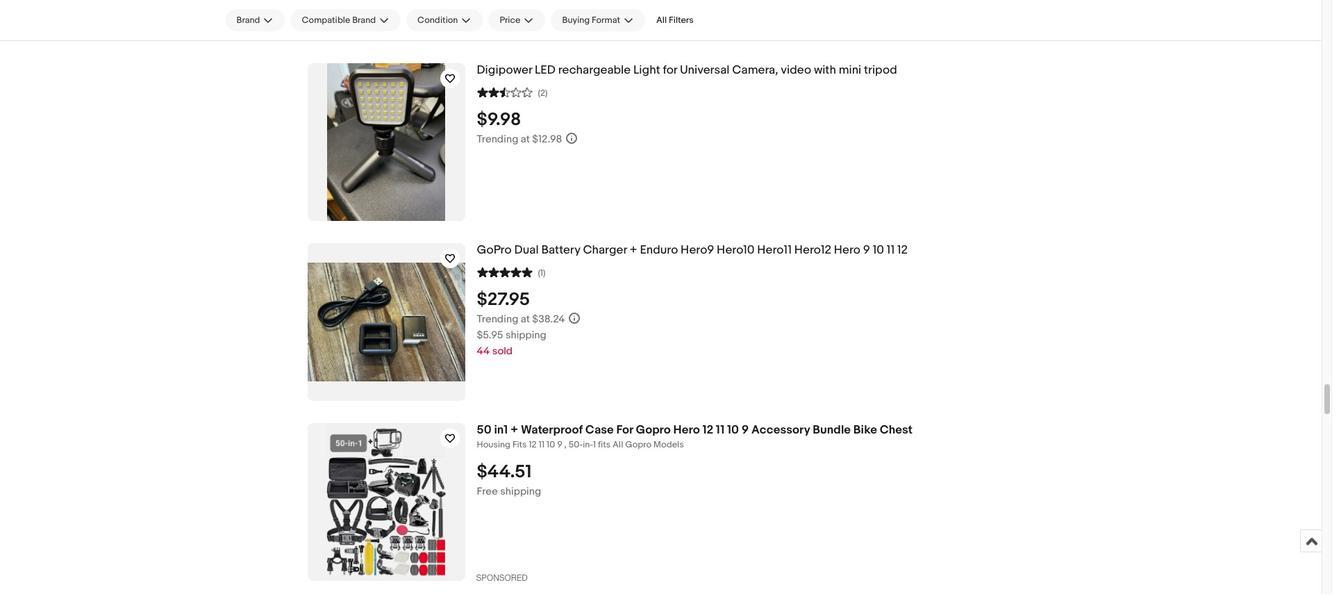 Task type: describe. For each thing, give the bounding box(es) containing it.
price button
[[489, 9, 546, 31]]

universal
[[680, 63, 730, 77]]

2 horizontal spatial 10
[[873, 243, 885, 257]]

1 horizontal spatial 11
[[716, 423, 725, 437]]

0 horizontal spatial 11
[[539, 439, 545, 450]]

hero11
[[758, 243, 792, 257]]

2 vertical spatial 12
[[529, 439, 537, 450]]

(1) link
[[477, 265, 546, 279]]

trending at $38.24
[[477, 313, 565, 326]]

condition button
[[407, 9, 483, 31]]

led
[[535, 63, 556, 77]]

housing
[[477, 439, 511, 450]]

waterproof
[[521, 423, 583, 437]]

format
[[592, 15, 621, 26]]

accessory
[[752, 423, 811, 437]]

all inside 50 in1 + waterproof case for gopro hero 12 11 10 9 accessory  bundle bike chest housing fits 12 11 10 9 , 50-in-1 fits all gopro models
[[613, 439, 623, 450]]

models
[[654, 439, 684, 450]]

digipower
[[477, 63, 532, 77]]

for
[[663, 63, 678, 77]]

gopro
[[477, 243, 512, 257]]

$12.98
[[532, 133, 563, 146]]

gopro dual battery charger + enduro hero9 hero10 hero11 hero12 hero 9 10 11 12 image
[[307, 263, 465, 381]]

all filters
[[657, 15, 694, 26]]

Housing Fits 12 11 10 9 , 50-in-1 fits All Gopro Models text field
[[477, 439, 1168, 451]]

44
[[477, 345, 490, 358]]

case
[[586, 423, 614, 437]]

hero10
[[717, 243, 755, 257]]

all inside button
[[657, 15, 667, 26]]

buying format
[[562, 15, 621, 26]]

rechargeable
[[558, 63, 631, 77]]

with
[[814, 63, 837, 77]]

0 vertical spatial 12
[[898, 243, 908, 257]]

condition
[[418, 15, 458, 26]]

in-
[[583, 439, 593, 450]]

bike
[[854, 423, 878, 437]]

gopro dual battery charger + enduro hero9 hero10 hero11 hero12 hero 9 10 11 12 link
[[477, 243, 1168, 258]]

$9.98
[[477, 109, 521, 130]]

1 horizontal spatial hero
[[834, 243, 861, 257]]

bundle
[[813, 423, 851, 437]]

50 in1 + waterproof case for gopro hero 12 11 10 9 accessory  bundle bike chest image
[[327, 423, 446, 581]]

sold
[[492, 345, 513, 358]]

digipower led rechargeable light for universal camera, video with mini tripod
[[477, 63, 898, 77]]

video
[[781, 63, 812, 77]]

9 for hero
[[864, 243, 871, 257]]

$44.51
[[477, 461, 532, 483]]

9 for 10
[[742, 423, 749, 437]]

chest
[[880, 423, 913, 437]]

50-
[[569, 439, 583, 450]]

$5.95
[[477, 329, 503, 342]]



Task type: vqa. For each thing, say whether or not it's contained in the screenshot.
791
no



Task type: locate. For each thing, give the bounding box(es) containing it.
5 out of 5 stars image
[[477, 265, 533, 279]]

compatible
[[302, 15, 350, 26]]

50
[[477, 423, 492, 437]]

2 horizontal spatial 12
[[898, 243, 908, 257]]

10
[[873, 243, 885, 257], [728, 423, 739, 437], [547, 439, 555, 450]]

12
[[898, 243, 908, 257], [703, 423, 714, 437], [529, 439, 537, 450]]

+ inside 50 in1 + waterproof case for gopro hero 12 11 10 9 accessory  bundle bike chest housing fits 12 11 10 9 , 50-in-1 fits all gopro models
[[511, 423, 518, 437]]

1 vertical spatial at
[[521, 313, 530, 326]]

1 vertical spatial shipping
[[501, 485, 541, 498]]

buying format button
[[551, 9, 646, 31]]

shipping
[[506, 329, 547, 342], [501, 485, 541, 498]]

hero right hero12 on the top right
[[834, 243, 861, 257]]

buying
[[562, 15, 590, 26]]

1 vertical spatial 11
[[716, 423, 725, 437]]

$27.95
[[477, 289, 530, 310]]

brand button
[[225, 9, 285, 31]]

$5.95 shipping 44 sold
[[477, 329, 547, 358]]

2 horizontal spatial 11
[[887, 243, 895, 257]]

1 vertical spatial 9
[[742, 423, 749, 437]]

new genuine canon rebel camera battery pack lp-e10 fits only t3/t5/t6/t7 image
[[311, 0, 462, 41]]

1 vertical spatial hero
[[674, 423, 700, 437]]

gopro
[[636, 423, 671, 437], [625, 439, 652, 450]]

for
[[617, 423, 634, 437]]

2 vertical spatial 11
[[539, 439, 545, 450]]

gopro down for
[[625, 439, 652, 450]]

1 vertical spatial 12
[[703, 423, 714, 437]]

1 vertical spatial +
[[511, 423, 518, 437]]

1 vertical spatial 10
[[728, 423, 739, 437]]

+
[[630, 243, 638, 257], [511, 423, 518, 437]]

in1
[[494, 423, 508, 437]]

(2)
[[538, 87, 548, 99]]

1 horizontal spatial 9
[[742, 423, 749, 437]]

digipower led rechargeable light for universal camera, video with mini tripod link
[[477, 63, 1168, 78]]

2 brand from the left
[[352, 15, 376, 26]]

0 vertical spatial shipping
[[506, 329, 547, 342]]

trending up the $5.95
[[477, 313, 519, 326]]

gopro up models
[[636, 423, 671, 437]]

gopro dual battery charger + enduro hero9 hero10 hero11 hero12 hero 9 10 11 12
[[477, 243, 908, 257]]

0 vertical spatial at
[[521, 133, 530, 146]]

trending at $12.98
[[477, 133, 563, 146]]

all filters button
[[651, 9, 700, 31]]

brand
[[237, 15, 260, 26], [352, 15, 376, 26]]

2 horizontal spatial 9
[[864, 243, 871, 257]]

trending for $27.95
[[477, 313, 519, 326]]

hero up models
[[674, 423, 700, 437]]

1 horizontal spatial 10
[[728, 423, 739, 437]]

9 right hero12 on the top right
[[864, 243, 871, 257]]

hero9
[[681, 243, 715, 257]]

0 horizontal spatial +
[[511, 423, 518, 437]]

filters
[[669, 15, 694, 26]]

at for $9.98
[[521, 133, 530, 146]]

1
[[593, 439, 596, 450]]

shipping down $44.51
[[501, 485, 541, 498]]

all
[[657, 15, 667, 26], [613, 439, 623, 450]]

(2) link
[[477, 85, 548, 99]]

at
[[521, 133, 530, 146], [521, 313, 530, 326]]

0 horizontal spatial hero
[[674, 423, 700, 437]]

1 vertical spatial trending
[[477, 313, 519, 326]]

0 vertical spatial gopro
[[636, 423, 671, 437]]

camera,
[[733, 63, 779, 77]]

shipping down the trending at $38.24
[[506, 329, 547, 342]]

1 horizontal spatial +
[[630, 243, 638, 257]]

,
[[565, 439, 567, 450]]

0 horizontal spatial 10
[[547, 439, 555, 450]]

1 at from the top
[[521, 133, 530, 146]]

hero12
[[795, 243, 832, 257]]

compatible brand button
[[291, 9, 401, 31]]

trending down the $9.98
[[477, 133, 519, 146]]

charger
[[583, 243, 627, 257]]

0 vertical spatial 9
[[864, 243, 871, 257]]

50 in1 + waterproof case for gopro hero 12 11 10 9 accessory  bundle bike chest link
[[477, 423, 1168, 438]]

all left filters at the right
[[657, 15, 667, 26]]

brand inside brand dropdown button
[[237, 15, 260, 26]]

shipping inside $44.51 free shipping
[[501, 485, 541, 498]]

9
[[864, 243, 871, 257], [742, 423, 749, 437], [557, 439, 563, 450]]

digipower led rechargeable light for universal camera, video with mini tripod image
[[327, 63, 446, 221]]

hero inside 50 in1 + waterproof case for gopro hero 12 11 10 9 accessory  bundle bike chest housing fits 12 11 10 9 , 50-in-1 fits all gopro models
[[674, 423, 700, 437]]

1 horizontal spatial brand
[[352, 15, 376, 26]]

50 in1 + waterproof case for gopro hero 12 11 10 9 accessory  bundle bike chest housing fits 12 11 10 9 , 50-in-1 fits all gopro models
[[477, 423, 913, 450]]

0 vertical spatial 10
[[873, 243, 885, 257]]

+ left "enduro"
[[630, 243, 638, 257]]

at left $38.24
[[521, 313, 530, 326]]

11
[[887, 243, 895, 257], [716, 423, 725, 437], [539, 439, 545, 450]]

1 horizontal spatial all
[[657, 15, 667, 26]]

trending
[[477, 133, 519, 146], [477, 313, 519, 326]]

$44.51 free shipping
[[477, 461, 541, 498]]

1 vertical spatial gopro
[[625, 439, 652, 450]]

at left $12.98
[[521, 133, 530, 146]]

brand inside compatible brand dropdown button
[[352, 15, 376, 26]]

trending for $9.98
[[477, 133, 519, 146]]

hero
[[834, 243, 861, 257], [674, 423, 700, 437]]

1 trending from the top
[[477, 133, 519, 146]]

mini
[[839, 63, 862, 77]]

10 left accessory
[[728, 423, 739, 437]]

2 trending from the top
[[477, 313, 519, 326]]

2.5 out of 5 stars image
[[477, 85, 533, 99]]

0 horizontal spatial all
[[613, 439, 623, 450]]

+ right the in1
[[511, 423, 518, 437]]

price
[[500, 15, 521, 26]]

10 down waterproof
[[547, 439, 555, 450]]

0 vertical spatial 11
[[887, 243, 895, 257]]

0 vertical spatial all
[[657, 15, 667, 26]]

0 vertical spatial +
[[630, 243, 638, 257]]

sponsored
[[476, 573, 528, 583]]

9 left accessory
[[742, 423, 749, 437]]

(1)
[[538, 267, 546, 279]]

compatible brand
[[302, 15, 376, 26]]

0 horizontal spatial brand
[[237, 15, 260, 26]]

fits
[[598, 439, 611, 450]]

1 brand from the left
[[237, 15, 260, 26]]

$38.24
[[532, 313, 565, 326]]

at for $27.95
[[521, 313, 530, 326]]

0 horizontal spatial 12
[[529, 439, 537, 450]]

0 vertical spatial trending
[[477, 133, 519, 146]]

fits
[[513, 439, 527, 450]]

2 vertical spatial 9
[[557, 439, 563, 450]]

10 right hero12 on the top right
[[873, 243, 885, 257]]

0 vertical spatial hero
[[834, 243, 861, 257]]

9 left ,
[[557, 439, 563, 450]]

2 at from the top
[[521, 313, 530, 326]]

enduro
[[640, 243, 678, 257]]

tripod
[[864, 63, 898, 77]]

2 vertical spatial 10
[[547, 439, 555, 450]]

all right the fits
[[613, 439, 623, 450]]

dual
[[515, 243, 539, 257]]

battery
[[542, 243, 581, 257]]

free
[[477, 485, 498, 498]]

1 horizontal spatial 12
[[703, 423, 714, 437]]

1 vertical spatial all
[[613, 439, 623, 450]]

light
[[634, 63, 661, 77]]

0 horizontal spatial 9
[[557, 439, 563, 450]]

shipping inside $5.95 shipping 44 sold
[[506, 329, 547, 342]]



